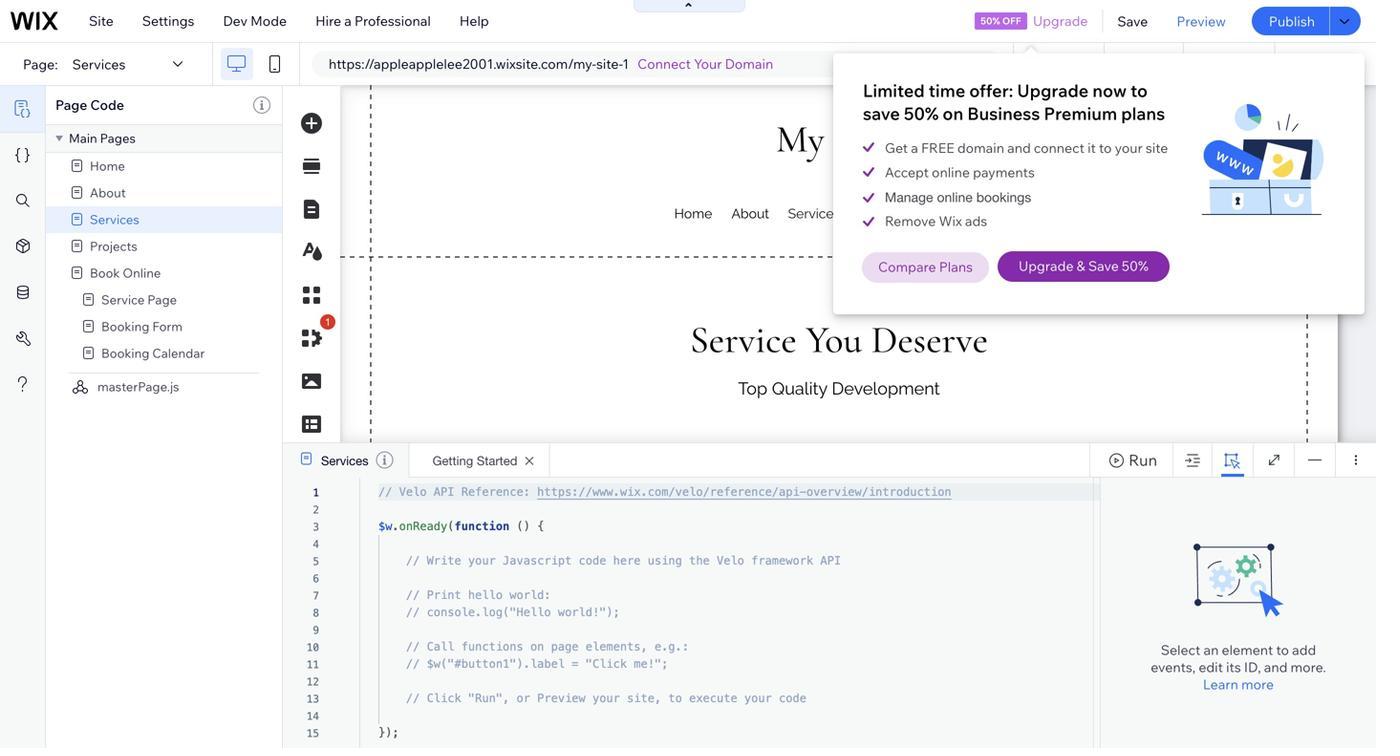 Task type: locate. For each thing, give the bounding box(es) containing it.
50% off
[[981, 15, 1021, 27]]

0 horizontal spatial 50%
[[904, 103, 939, 124]]

a right the hire
[[344, 12, 352, 29]]

50% right &
[[1122, 258, 1149, 274]]

save left preview button
[[1118, 13, 1148, 29]]

manage online bookings remove wix ads
[[885, 189, 1031, 229]]

on
[[943, 103, 963, 124]]

1 booking from the top
[[101, 319, 150, 334]]

about
[[90, 185, 126, 201]]

2 vertical spatial 1
[[313, 487, 319, 499]]

bookings
[[976, 189, 1031, 205]]

// click "run", or preview your site, to execute y
[[406, 692, 751, 705]]

form
[[152, 319, 183, 334]]

learn more link
[[1203, 676, 1274, 693]]

function
[[454, 520, 510, 533]]

service
[[101, 292, 145, 308]]

hire a professional
[[315, 12, 431, 29]]

upgrade for upgrade
[[1033, 12, 1088, 29]]

and up payments
[[1007, 140, 1031, 156]]

0 vertical spatial and
[[1007, 140, 1031, 156]]

9
[[313, 624, 319, 636]]

1 vertical spatial to
[[1099, 140, 1112, 156]]

booking down service
[[101, 319, 150, 334]]

1
[[623, 55, 629, 72], [325, 316, 331, 328], [313, 487, 319, 499]]

plans
[[1121, 103, 1165, 124]]

book
[[90, 265, 120, 281]]

50% left on
[[904, 103, 939, 124]]

to inside the "limited time offer: upgrade now to save 50% on business premium plans"
[[1131, 80, 1148, 101]]

troduction
[[882, 485, 951, 499]]

2 vertical spatial 50%
[[1122, 258, 1149, 274]]

50%
[[981, 15, 1000, 27], [904, 103, 939, 124], [1122, 258, 1149, 274]]

booking for booking form
[[101, 319, 150, 334]]

2 horizontal spatial to
[[1276, 642, 1289, 658]]

// velo api reference:
[[378, 485, 530, 499]]

site-
[[596, 55, 623, 72]]

home
[[90, 158, 125, 174]]

domain
[[957, 140, 1004, 156]]

page up the main
[[55, 97, 87, 113]]

page up form
[[147, 292, 177, 308]]

now
[[1093, 80, 1127, 101]]

getting started
[[432, 453, 517, 468]]

more
[[1241, 676, 1274, 693]]

service page
[[101, 292, 177, 308]]

a right get
[[911, 140, 918, 156]]

to up plans
[[1131, 80, 1148, 101]]

1 horizontal spatial to
[[1131, 80, 1148, 101]]

1 vertical spatial and
[[1264, 659, 1288, 676]]

online for manage
[[937, 189, 973, 205]]

0 horizontal spatial page
[[55, 97, 87, 113]]

1 vertical spatial booking
[[101, 345, 150, 361]]

booking form
[[101, 319, 183, 334]]

14
[[307, 711, 319, 722]]

our code
[[751, 692, 806, 705]]

save
[[1118, 13, 1148, 29], [1088, 258, 1119, 274]]

to inside select an element to add events, edit its id, and more. learn more
[[1276, 642, 1289, 658]]

2 booking from the top
[[101, 345, 150, 361]]

payments
[[973, 164, 1035, 181]]

masterpage.js
[[97, 379, 179, 395]]

calendar
[[152, 345, 205, 361]]

premium
[[1044, 103, 1117, 124]]

save
[[863, 103, 900, 124]]

0 vertical spatial page
[[55, 97, 87, 113]]

professional
[[355, 12, 431, 29]]

0 vertical spatial to
[[1131, 80, 1148, 101]]

and
[[1007, 140, 1031, 156], [1264, 659, 1288, 676]]

https://appleapplelee2001.wixsite.com/my-
[[329, 55, 596, 72]]

// write your javascript code here using the velo
[[406, 554, 744, 568]]

1 horizontal spatial a
[[911, 140, 918, 156]]

booking down booking form
[[101, 345, 150, 361]]

13
[[307, 693, 319, 705]]

help
[[460, 12, 489, 29]]

publish
[[1269, 13, 1315, 29]]

upgrade up premium
[[1017, 80, 1089, 101]]

2 horizontal spatial 50%
[[1122, 258, 1149, 274]]

getting
[[432, 453, 473, 468]]

settings
[[142, 12, 194, 29]]

1 horizontal spatial 50%
[[981, 15, 1000, 27]]

it
[[1088, 140, 1096, 156]]

0 horizontal spatial a
[[344, 12, 352, 29]]

and inside select an element to add events, edit its id, and more. learn more
[[1264, 659, 1288, 676]]

2 vertical spatial services
[[321, 453, 368, 468]]

online up the wix
[[937, 189, 973, 205]]

save button
[[1103, 0, 1162, 42]]

0 vertical spatial upgrade
[[1033, 12, 1088, 29]]

main
[[69, 130, 97, 146]]

0 horizontal spatial 1
[[313, 487, 319, 499]]

1 horizontal spatial 1
[[325, 316, 331, 328]]

started
[[477, 453, 517, 468]]

booking
[[101, 319, 150, 334], [101, 345, 150, 361]]

50% inside the "limited time offer: upgrade now to save 50% on business premium plans"
[[904, 103, 939, 124]]

1 vertical spatial upgrade
[[1017, 80, 1089, 101]]

select an element to add events, edit its id, and more. learn more
[[1151, 642, 1326, 693]]

dev
[[223, 12, 247, 29]]

upgrade right off
[[1033, 12, 1088, 29]]

1 horizontal spatial and
[[1264, 659, 1288, 676]]

add
[[1292, 642, 1316, 658]]

preview
[[1177, 13, 1226, 29]]

1 vertical spatial online
[[937, 189, 973, 205]]

// click "run", or preview your site, to execute y our code
[[406, 692, 806, 705]]

connect
[[638, 55, 691, 72]]

3
[[313, 521, 319, 533]]

its
[[1226, 659, 1241, 676]]

1 inside 'button'
[[325, 316, 331, 328]]

run button
[[1089, 443, 1173, 477]]

connect
[[1034, 140, 1085, 156]]

&
[[1077, 258, 1085, 274]]

0 vertical spatial 50%
[[981, 15, 1000, 27]]

online for accept
[[932, 164, 970, 181]]

compare plans
[[878, 258, 973, 275]]

ads
[[965, 213, 987, 229]]

page
[[55, 97, 87, 113], [147, 292, 177, 308]]

https://appleapplelee2001.wixsite.com/my-site-1 connect your domain
[[329, 55, 773, 72]]

upgrade left &
[[1019, 258, 1074, 274]]

services
[[72, 56, 126, 72], [90, 212, 139, 227], [321, 453, 368, 468]]

1 horizontal spatial page
[[147, 292, 177, 308]]

0 vertical spatial 1
[[623, 55, 629, 72]]

1 vertical spatial a
[[911, 140, 918, 156]]

2 vertical spatial to
[[1276, 642, 1289, 658]]

online inside manage online bookings remove wix ads
[[937, 189, 973, 205]]

.
[[392, 520, 399, 533]]

0 vertical spatial save
[[1118, 13, 1148, 29]]

book online
[[90, 265, 161, 281]]

1 vertical spatial 50%
[[904, 103, 939, 124]]

1 vertical spatial 1
[[325, 316, 331, 328]]

to right it
[[1099, 140, 1112, 156]]

1 vertical spatial services
[[90, 212, 139, 227]]

2 vertical spatial upgrade
[[1019, 258, 1074, 274]]

select
[[1161, 642, 1201, 658]]

save right &
[[1088, 258, 1119, 274]]

online down the free
[[932, 164, 970, 181]]

to left add
[[1276, 642, 1289, 658]]

and right id,
[[1264, 659, 1288, 676]]

12
[[307, 676, 319, 688]]

2 horizontal spatial 1
[[623, 55, 629, 72]]

0 vertical spatial booking
[[101, 319, 150, 334]]

0 vertical spatial a
[[344, 12, 352, 29]]

0 horizontal spatial and
[[1007, 140, 1031, 156]]

upgrade & save 50% link
[[998, 251, 1170, 282]]

50% left off
[[981, 15, 1000, 27]]

a
[[344, 12, 352, 29], [911, 140, 918, 156]]

0 vertical spatial online
[[932, 164, 970, 181]]

edit
[[1199, 659, 1223, 676]]

1 vertical spatial page
[[147, 292, 177, 308]]

upgrade & save 50%
[[1019, 258, 1149, 274]]

compare plans link
[[862, 252, 989, 283]]



Task type: describe. For each thing, give the bounding box(es) containing it.
a for free
[[911, 140, 918, 156]]

8
[[313, 607, 319, 619]]

7
[[313, 590, 319, 602]]

upgrade inside the "limited time offer: upgrade now to save 50% on business premium plans"
[[1017, 80, 1089, 101]]

your
[[694, 55, 722, 72]]

pages
[[100, 130, 136, 146]]

0 horizontal spatial to
[[1099, 140, 1112, 156]]

{
[[537, 520, 544, 533]]

limited time offer: upgrade now to save 50% on business premium plans
[[863, 80, 1165, 124]]

free
[[921, 140, 954, 156]]

get
[[885, 140, 908, 156]]

5
[[313, 556, 319, 568]]

time
[[929, 80, 965, 101]]

// velo api reference: https://www.wix.com/velo/reference/api-overview/in troduction
[[378, 485, 951, 499]]

upgrade for upgrade & save 50%
[[1019, 258, 1074, 274]]

6
[[313, 573, 319, 585]]

code
[[90, 97, 124, 113]]

offer:
[[969, 80, 1013, 101]]

$w . onready ( function
[[378, 520, 510, 533]]

save inside button
[[1118, 13, 1148, 29]]

off
[[1002, 15, 1021, 27]]

plans
[[939, 258, 973, 275]]

accept
[[885, 164, 929, 181]]

// write your javascript code here using the velo framework api
[[406, 554, 841, 568]]

online
[[123, 265, 161, 281]]

site
[[1146, 140, 1168, 156]]

compare
[[878, 258, 936, 275]]

a for professional
[[344, 12, 352, 29]]

11
[[307, 659, 319, 671]]

site
[[89, 12, 114, 29]]

10
[[307, 642, 319, 654]]

(
[[447, 520, 454, 533]]

()
[[517, 520, 530, 533]]

1 vertical spatial save
[[1088, 258, 1119, 274]]

wix
[[939, 213, 962, 229]]

manage
[[885, 189, 933, 205]]

booking for booking calendar
[[101, 345, 150, 361]]

projects
[[90, 238, 137, 254]]

$w
[[378, 520, 392, 533]]

run
[[1129, 451, 1157, 470]]

your
[[1115, 140, 1143, 156]]

onready
[[399, 520, 447, 533]]

overview/in
[[806, 485, 882, 499]]

booking calendar
[[101, 345, 205, 361]]

hire
[[315, 12, 341, 29]]

2
[[313, 504, 319, 516]]

0 vertical spatial services
[[72, 56, 126, 72]]

learn
[[1203, 676, 1238, 693]]

mode
[[250, 12, 287, 29]]

an
[[1204, 642, 1219, 658]]

preview button
[[1162, 0, 1240, 42]]

element
[[1222, 642, 1273, 658]]

domain
[[725, 55, 773, 72]]

15
[[307, 728, 319, 740]]

main pages
[[69, 130, 136, 146]]

framework api
[[751, 554, 841, 568]]

https://www.wix.com/velo/reference/api-
[[537, 485, 806, 499]]

page code
[[55, 97, 124, 113]]

// $w("#button1").label = "click me!";
[[406, 657, 668, 671]]

remove
[[885, 213, 936, 229]]

events,
[[1151, 659, 1196, 676]]

});
[[378, 726, 399, 740]]

1 button
[[291, 314, 335, 358]]

accept online payments
[[885, 164, 1035, 181]]

// print hello world:
[[406, 589, 551, 602]]

business
[[967, 103, 1040, 124]]

id,
[[1244, 659, 1261, 676]]

publish button
[[1252, 7, 1329, 35]]

// console.log("hello world!");
[[406, 606, 620, 619]]

dev mode
[[223, 12, 287, 29]]

4
[[313, 538, 319, 550]]

get a free domain and connect it to your site
[[885, 140, 1168, 156]]



Task type: vqa. For each thing, say whether or not it's contained in the screenshot.
the Month
no



